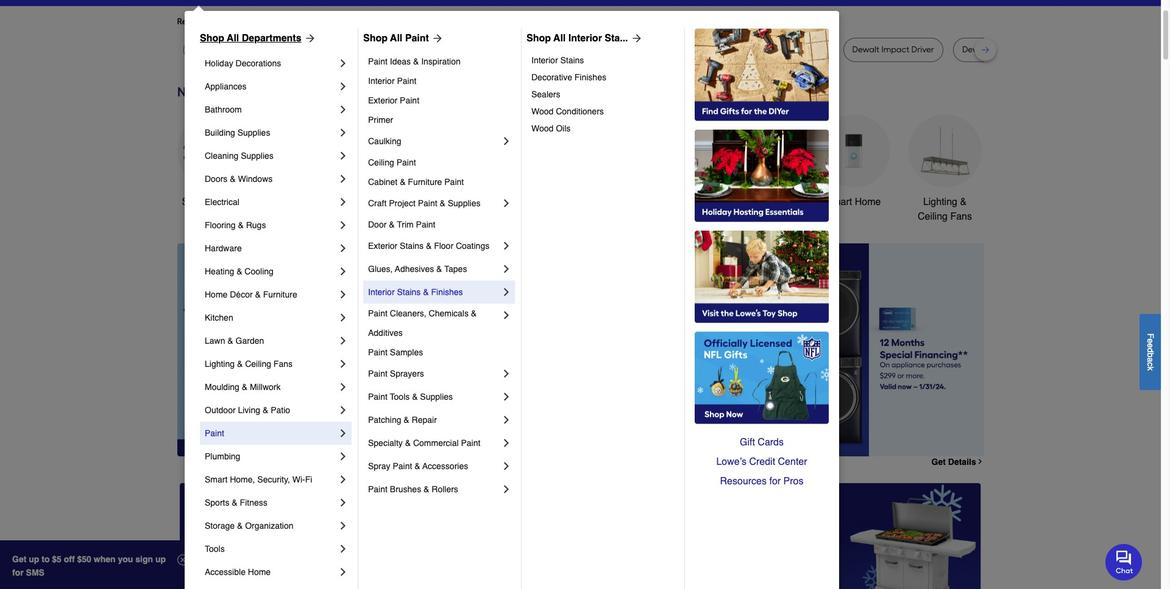 Task type: vqa. For each thing, say whether or not it's contained in the screenshot.
first Carpet from left
no



Task type: describe. For each thing, give the bounding box(es) containing it.
2 set from the left
[[1020, 44, 1032, 55]]

security,
[[257, 475, 290, 485]]

chevron right image for craft project paint & supplies
[[500, 197, 512, 210]]

drill for dewalt drill
[[729, 44, 743, 55]]

holiday decorations
[[205, 59, 281, 68]]

samples
[[390, 348, 423, 358]]

new deals every day during 25 days of deals image
[[177, 82, 984, 102]]

& inside lighting & ceiling fans
[[960, 197, 967, 208]]

0 horizontal spatial ceiling
[[245, 360, 271, 369]]

paint samples link
[[368, 343, 512, 363]]

more
[[312, 16, 332, 27]]

f e e d b a c k button
[[1140, 314, 1161, 390]]

find gifts for the diyer. image
[[695, 29, 829, 121]]

impact for impact driver
[[772, 44, 799, 55]]

paint samples
[[368, 348, 423, 358]]

ideas
[[390, 57, 411, 66]]

wood for wood conditioners
[[531, 107, 554, 116]]

up to 35 percent off select small appliances. image
[[453, 484, 708, 590]]

home for smart home
[[855, 197, 881, 208]]

shop all paint link
[[363, 31, 444, 46]]

shop all interior sta...
[[527, 33, 628, 44]]

equipment
[[647, 211, 694, 222]]

building supplies link
[[205, 121, 337, 144]]

craft project paint & supplies link
[[368, 192, 500, 215]]

paint down additives
[[368, 348, 388, 358]]

flooring & rugs link
[[205, 214, 337, 237]]

chevron right image for lighting & ceiling fans
[[337, 358, 349, 371]]

glues, adhesives & tapes link
[[368, 258, 500, 281]]

credit
[[749, 457, 775, 468]]

center
[[778, 457, 807, 468]]

cards
[[758, 438, 784, 449]]

deals
[[220, 197, 245, 208]]

0 horizontal spatial bathroom
[[205, 105, 242, 115]]

paint down spray
[[368, 485, 388, 495]]

for up shop all paint
[[383, 16, 394, 27]]

0 horizontal spatial lighting
[[205, 360, 235, 369]]

cleaning supplies link
[[205, 144, 337, 168]]

1 vertical spatial lighting & ceiling fans link
[[205, 353, 337, 376]]

1 horizontal spatial bathroom link
[[725, 115, 799, 210]]

all for departments
[[227, 33, 239, 44]]

2 e from the top
[[1146, 344, 1155, 348]]

chevron right image for moulding & millwork
[[337, 381, 349, 394]]

dewalt drill bit
[[320, 44, 376, 55]]

home for accessible home
[[248, 568, 271, 578]]

dewalt for dewalt impact driver
[[852, 44, 879, 55]]

scroll to item #2 image
[[658, 435, 687, 440]]

interior for interior stains
[[531, 55, 558, 65]]

shop all deals link
[[177, 115, 250, 210]]

stains for exterior stains & floor coatings
[[400, 241, 424, 251]]

sports & fitness link
[[205, 492, 337, 515]]

exterior paint
[[368, 96, 419, 105]]

sports
[[205, 498, 229, 508]]

0 horizontal spatial bathroom link
[[205, 98, 337, 121]]

for inside get up to $5 off $50 when you sign up for sms
[[12, 569, 24, 578]]

garden
[[236, 336, 264, 346]]

shop for shop all departments
[[200, 33, 224, 44]]

1 vertical spatial furniture
[[263, 290, 297, 300]]

ceiling paint
[[368, 158, 416, 168]]

cleaners,
[[390, 309, 426, 319]]

sign
[[135, 555, 153, 565]]

dewalt for dewalt drill bit set
[[962, 44, 989, 55]]

0 horizontal spatial fans
[[274, 360, 292, 369]]

paint up plumbing
[[205, 429, 224, 439]]

smart for smart home, security, wi-fi
[[205, 475, 228, 485]]

doors
[[205, 174, 228, 184]]

chevron right image for paint tools & supplies
[[500, 391, 512, 403]]

chevron right image for doors & windows
[[337, 173, 349, 185]]

smart home link
[[817, 115, 890, 210]]

chevron right image for plumbing
[[337, 451, 349, 463]]

accessible
[[205, 568, 246, 578]]

outdoor for outdoor tools & equipment
[[636, 197, 671, 208]]

paint inside "paint cleaners, chemicals & additives"
[[368, 309, 388, 319]]

arrow right image for shop all departments
[[301, 32, 316, 44]]

christmas
[[466, 197, 510, 208]]

chevron right image for storage & organization
[[337, 520, 349, 533]]

stains for interior stains
[[560, 55, 584, 65]]

paint sprayers link
[[368, 363, 500, 386]]

chevron right image for paint brushes & rollers
[[500, 484, 512, 496]]

home décor & furniture link
[[205, 283, 337, 307]]

paint up patching in the bottom of the page
[[368, 392, 388, 402]]

sta...
[[605, 33, 628, 44]]

arrow left image
[[404, 350, 416, 363]]

chevron right image for appliances
[[337, 80, 349, 93]]

project
[[389, 199, 415, 208]]

caulking
[[368, 137, 401, 146]]

electrical link
[[205, 191, 337, 214]]

dewalt for dewalt bit set
[[404, 44, 431, 55]]

interior for interior paint
[[368, 76, 395, 86]]

wood oils link
[[531, 120, 676, 137]]

chevron right image for exterior stains & floor coatings
[[500, 240, 512, 252]]

paint cleaners, chemicals & additives link
[[368, 304, 500, 343]]

dewalt drill bit set
[[962, 44, 1032, 55]]

chevron right image for patching & repair
[[500, 414, 512, 427]]

commercial
[[413, 439, 459, 449]]

tools up door & trim paint on the top left of the page
[[385, 197, 408, 208]]

all for interior
[[553, 33, 566, 44]]

lawn & garden link
[[205, 330, 337, 353]]

hardware
[[205, 244, 242, 254]]

paint link
[[205, 422, 337, 445]]

shop all departments
[[200, 33, 301, 44]]

details
[[948, 458, 976, 467]]

chevron right image for glues, adhesives & tapes
[[500, 263, 512, 275]]

chevron right image for outdoor living & patio
[[337, 405, 349, 417]]

paint left ideas
[[368, 57, 388, 66]]

up to 30 percent off select major appliances. plus, save up to an extra $750 on major appliances. image
[[393, 244, 984, 457]]

gift
[[740, 438, 755, 449]]

chevron right image for spray paint & accessories
[[500, 461, 512, 473]]

departments
[[242, 33, 301, 44]]

chevron right image inside get details link
[[976, 459, 984, 466]]

shop these last-minute gifts. $99 or less. quantities are limited and won't last. image
[[177, 244, 374, 457]]

smart home, security, wi-fi link
[[205, 469, 337, 492]]

more suggestions for you link
[[312, 16, 420, 28]]

sealers link
[[531, 86, 676, 103]]

driver for impact driver
[[801, 44, 824, 55]]

millwork
[[250, 383, 281, 392]]

shop all paint
[[363, 33, 429, 44]]

accessible home
[[205, 568, 271, 578]]

0 vertical spatial fans
[[950, 211, 972, 222]]

specialty
[[368, 439, 403, 449]]

oils
[[556, 124, 571, 133]]

3 driver from the left
[[911, 44, 934, 55]]

shop all interior sta... link
[[527, 31, 643, 46]]

kitchen link
[[205, 307, 337, 330]]

bit for dewalt drill bit
[[366, 44, 376, 55]]

all for deals
[[207, 197, 218, 208]]

searches
[[238, 16, 273, 27]]

1 horizontal spatial tools link
[[360, 115, 433, 210]]

inspiration
[[421, 57, 461, 66]]

resources
[[720, 477, 767, 488]]

paint down interior paint
[[400, 96, 419, 105]]

chevron right image for interior stains & finishes
[[500, 286, 512, 299]]

interior inside shop all interior sta... 'link'
[[568, 33, 602, 44]]

decorations for christmas
[[462, 211, 514, 222]]

tapes
[[444, 264, 467, 274]]

impact driver bit
[[486, 44, 550, 55]]

dewalt for dewalt drill bit
[[320, 44, 348, 55]]

glues, adhesives & tapes
[[368, 264, 467, 274]]

2 horizontal spatial ceiling
[[918, 211, 948, 222]]

building
[[205, 128, 235, 138]]

paint down "paint samples"
[[368, 369, 388, 379]]

heating & cooling link
[[205, 260, 337, 283]]

a
[[1146, 358, 1155, 362]]

more suggestions for you
[[312, 16, 411, 27]]

drill for dewalt drill bit
[[350, 44, 364, 55]]

doors & windows link
[[205, 168, 337, 191]]

all for paint
[[390, 33, 402, 44]]

interior paint link
[[368, 71, 512, 91]]

c
[[1146, 362, 1155, 367]]

officially licensed n f l gifts. shop now. image
[[695, 332, 829, 425]]

$5
[[52, 555, 61, 565]]

get up to $5 off $50 when you sign up for sms
[[12, 555, 166, 578]]

0 horizontal spatial home
[[205, 290, 228, 300]]

arrow right image for shop all interior sta...
[[628, 32, 643, 44]]

scroll to item #5 image
[[746, 435, 775, 440]]

decorations for holiday
[[236, 59, 281, 68]]

heating
[[205, 267, 234, 277]]

paint tools & supplies link
[[368, 386, 500, 409]]

sports & fitness
[[205, 498, 267, 508]]

2 bit from the left
[[433, 44, 443, 55]]

finishes inside interior stains & finishes 'link'
[[431, 288, 463, 297]]

kitchen
[[205, 313, 233, 323]]

chevron right image for holiday decorations
[[337, 57, 349, 69]]

supplies up cleaning supplies
[[237, 128, 270, 138]]

interior stains & finishes
[[368, 288, 463, 297]]



Task type: locate. For each thing, give the bounding box(es) containing it.
outdoor tools & equipment
[[636, 197, 706, 222]]

paint ideas & inspiration link
[[368, 52, 512, 71]]

2 shop from the left
[[363, 33, 388, 44]]

2 vertical spatial home
[[248, 568, 271, 578]]

supplies up windows
[[241, 151, 274, 161]]

all up interior stains
[[553, 33, 566, 44]]

& inside "link"
[[238, 221, 244, 230]]

door & trim paint link
[[368, 215, 512, 235]]

1 vertical spatial finishes
[[431, 288, 463, 297]]

interior inside interior stains & finishes 'link'
[[368, 288, 395, 297]]

exterior stains & floor coatings
[[368, 241, 489, 251]]

1 vertical spatial smart
[[205, 475, 228, 485]]

1 horizontal spatial home
[[248, 568, 271, 578]]

1 exterior from the top
[[368, 96, 397, 105]]

get up to 2 free select tools or batteries when you buy 1 with select purchases. image
[[179, 484, 434, 590]]

you for recommended searches for you
[[288, 16, 302, 27]]

shop down more suggestions for you link
[[363, 33, 388, 44]]

chevron right image for home décor & furniture
[[337, 289, 349, 301]]

stains up decorative finishes
[[560, 55, 584, 65]]

& inside "paint cleaners, chemicals & additives"
[[471, 309, 477, 319]]

1 horizontal spatial get
[[931, 458, 946, 467]]

0 vertical spatial get
[[931, 458, 946, 467]]

0 horizontal spatial outdoor
[[205, 406, 236, 416]]

chevron right image for cleaning supplies
[[337, 150, 349, 162]]

for left sms
[[12, 569, 24, 578]]

0 horizontal spatial up
[[29, 555, 39, 565]]

1 horizontal spatial impact
[[772, 44, 799, 55]]

stains up the cleaners,
[[397, 288, 421, 297]]

1 horizontal spatial smart
[[826, 197, 852, 208]]

1 impact from the left
[[486, 44, 514, 55]]

1 vertical spatial home
[[205, 290, 228, 300]]

1 wood from the top
[[531, 107, 554, 116]]

you
[[118, 555, 133, 565]]

pros
[[783, 477, 803, 488]]

chevron right image for caulking
[[500, 135, 512, 147]]

2 horizontal spatial shop
[[527, 33, 551, 44]]

0 horizontal spatial shop
[[200, 33, 224, 44]]

all up ideas
[[390, 33, 402, 44]]

brushes
[[390, 485, 421, 495]]

1 drill from the left
[[350, 44, 364, 55]]

3 impact from the left
[[881, 44, 909, 55]]

electrical
[[205, 197, 239, 207]]

1 horizontal spatial up
[[155, 555, 166, 565]]

decorations down shop all departments link
[[236, 59, 281, 68]]

shop for shop all interior sta...
[[527, 33, 551, 44]]

flooring & rugs
[[205, 221, 266, 230]]

tools inside outdoor tools & equipment
[[674, 197, 696, 208]]

2 horizontal spatial home
[[855, 197, 881, 208]]

wood for wood oils
[[531, 124, 554, 133]]

0 vertical spatial smart
[[826, 197, 852, 208]]

interior down recommended searches for you 'heading'
[[568, 33, 602, 44]]

paint down the ceiling paint 'link'
[[444, 177, 464, 187]]

1 vertical spatial wood
[[531, 124, 554, 133]]

0 horizontal spatial smart
[[205, 475, 228, 485]]

0 vertical spatial outdoor
[[636, 197, 671, 208]]

chevron right image for bathroom
[[337, 104, 349, 116]]

e up b
[[1146, 344, 1155, 348]]

1 horizontal spatial ceiling
[[368, 158, 394, 168]]

exterior for exterior paint
[[368, 96, 397, 105]]

2 horizontal spatial impact
[[881, 44, 909, 55]]

chevron right image for smart home, security, wi-fi
[[337, 474, 349, 486]]

chevron right image for hardware
[[337, 243, 349, 255]]

primer
[[368, 115, 393, 125]]

up right the sign
[[155, 555, 166, 565]]

spray
[[368, 462, 390, 472]]

get
[[931, 458, 946, 467], [12, 555, 26, 565]]

1 horizontal spatial lighting
[[923, 197, 957, 208]]

interior inside interior stains link
[[531, 55, 558, 65]]

0 horizontal spatial lighting & ceiling fans
[[205, 360, 292, 369]]

1 set from the left
[[445, 44, 458, 55]]

1 you from the left
[[288, 16, 302, 27]]

3 drill from the left
[[991, 44, 1006, 55]]

moulding
[[205, 383, 239, 392]]

stains for interior stains & finishes
[[397, 288, 421, 297]]

you up shop all paint link on the left of the page
[[396, 16, 411, 27]]

cabinet & furniture paint
[[368, 177, 464, 187]]

bit for dewalt drill bit set
[[1008, 44, 1018, 55]]

0 horizontal spatial decorations
[[236, 59, 281, 68]]

home inside "link"
[[248, 568, 271, 578]]

outdoor for outdoor living & patio
[[205, 406, 236, 416]]

arrow right image inside shop all departments link
[[301, 32, 316, 44]]

paint brushes & rollers
[[368, 485, 458, 495]]

0 horizontal spatial tools link
[[205, 538, 337, 561]]

finishes up the chemicals at left bottom
[[431, 288, 463, 297]]

visit the lowe's toy shop. image
[[695, 231, 829, 324]]

lowe's
[[716, 457, 746, 468]]

paint up accessories
[[461, 439, 480, 449]]

stains inside 'link'
[[397, 288, 421, 297]]

1 e from the top
[[1146, 339, 1155, 344]]

0 vertical spatial home
[[855, 197, 881, 208]]

0 vertical spatial lighting
[[923, 197, 957, 208]]

outdoor
[[636, 197, 671, 208], [205, 406, 236, 416]]

1 horizontal spatial furniture
[[408, 177, 442, 187]]

2 horizontal spatial drill
[[991, 44, 1006, 55]]

drill
[[350, 44, 364, 55], [729, 44, 743, 55], [991, 44, 1006, 55]]

0 vertical spatial lighting & ceiling fans link
[[908, 115, 981, 224]]

finishes
[[575, 73, 606, 82], [431, 288, 463, 297]]

chevron right image for tools
[[337, 544, 349, 556]]

2 exterior from the top
[[368, 241, 397, 251]]

0 vertical spatial wood
[[531, 107, 554, 116]]

ceiling paint link
[[368, 153, 512, 172]]

interior up decorative
[[531, 55, 558, 65]]

tools up equipment
[[674, 197, 696, 208]]

home décor & furniture
[[205, 290, 297, 300]]

chevron right image for specialty & commercial paint
[[500, 438, 512, 450]]

cleaning supplies
[[205, 151, 274, 161]]

patio
[[271, 406, 290, 416]]

arrow right image inside shop all paint link
[[429, 32, 444, 44]]

tools down storage
[[205, 545, 225, 555]]

you left more
[[288, 16, 302, 27]]

0 vertical spatial furniture
[[408, 177, 442, 187]]

dewalt bit set
[[404, 44, 458, 55]]

3 bit from the left
[[540, 44, 550, 55]]

2 you from the left
[[396, 16, 411, 27]]

chevron right image for paint
[[337, 428, 349, 440]]

1 horizontal spatial lighting & ceiling fans
[[918, 197, 972, 222]]

arrow right image inside shop all interior sta... 'link'
[[628, 32, 643, 44]]

outdoor tools & equipment link
[[634, 115, 707, 224]]

to
[[42, 555, 50, 565]]

for left the pros
[[769, 477, 781, 488]]

1 vertical spatial outdoor
[[205, 406, 236, 416]]

finishes up sealers link
[[575, 73, 606, 82]]

0 vertical spatial decorations
[[236, 59, 281, 68]]

chemicals
[[429, 309, 469, 319]]

tools
[[385, 197, 408, 208], [674, 197, 696, 208], [390, 392, 410, 402], [205, 545, 225, 555]]

2 dewalt from the left
[[404, 44, 431, 55]]

1 vertical spatial decorations
[[462, 211, 514, 222]]

you for more suggestions for you
[[396, 16, 411, 27]]

trim
[[397, 220, 414, 230]]

lowe's credit center link
[[695, 453, 829, 472]]

supplies
[[237, 128, 270, 138], [241, 151, 274, 161], [448, 199, 480, 208], [420, 392, 453, 402]]

wood
[[531, 107, 554, 116], [531, 124, 554, 133]]

dewalt
[[320, 44, 348, 55], [404, 44, 431, 55], [700, 44, 727, 55], [852, 44, 879, 55], [962, 44, 989, 55]]

outdoor down moulding
[[205, 406, 236, 416]]

get for get details
[[931, 458, 946, 467]]

exterior down door
[[368, 241, 397, 251]]

0 horizontal spatial finishes
[[431, 288, 463, 297]]

holiday decorations link
[[205, 52, 337, 75]]

1 horizontal spatial lighting & ceiling fans link
[[908, 115, 981, 224]]

stains down trim
[[400, 241, 424, 251]]

driver for impact driver bit
[[516, 44, 538, 55]]

get for get up to $5 off $50 when you sign up for sms
[[12, 555, 26, 565]]

spray paint & accessories
[[368, 462, 468, 472]]

chevron right image
[[337, 104, 349, 116], [500, 135, 512, 147], [337, 196, 349, 208], [337, 243, 349, 255], [500, 286, 512, 299], [337, 289, 349, 301], [500, 310, 512, 322], [500, 368, 512, 380], [337, 381, 349, 394], [500, 391, 512, 403], [337, 405, 349, 417], [976, 459, 984, 466], [337, 474, 349, 486], [337, 520, 349, 533]]

shop
[[182, 197, 205, 208]]

interior inside the 'interior paint' link
[[368, 76, 395, 86]]

for
[[275, 16, 286, 27], [383, 16, 394, 27], [769, 477, 781, 488], [12, 569, 24, 578]]

0 vertical spatial finishes
[[575, 73, 606, 82]]

door
[[368, 220, 387, 230]]

bathroom link
[[205, 98, 337, 121], [725, 115, 799, 210]]

outdoor up equipment
[[636, 197, 671, 208]]

paint up the cabinet & furniture paint
[[397, 158, 416, 168]]

door & trim paint
[[368, 220, 435, 230]]

0 horizontal spatial impact
[[486, 44, 514, 55]]

decorations down "christmas"
[[462, 211, 514, 222]]

1 horizontal spatial shop
[[363, 33, 388, 44]]

get up sms
[[12, 555, 26, 565]]

impact driver
[[772, 44, 824, 55]]

e
[[1146, 339, 1155, 344], [1146, 344, 1155, 348]]

exterior for exterior stains & floor coatings
[[368, 241, 397, 251]]

1 horizontal spatial finishes
[[575, 73, 606, 82]]

you
[[288, 16, 302, 27], [396, 16, 411, 27]]

home,
[[230, 475, 255, 485]]

1 driver from the left
[[516, 44, 538, 55]]

paint down ideas
[[397, 76, 416, 86]]

1 horizontal spatial set
[[1020, 44, 1032, 55]]

scroll to item #4 image
[[717, 435, 746, 440]]

arrow right image
[[301, 32, 316, 44], [429, 32, 444, 44], [628, 32, 643, 44], [961, 350, 974, 363]]

1 horizontal spatial drill
[[729, 44, 743, 55]]

0 vertical spatial bathroom
[[205, 105, 242, 115]]

living
[[238, 406, 260, 416]]

1 horizontal spatial fans
[[950, 211, 972, 222]]

fans
[[950, 211, 972, 222], [274, 360, 292, 369]]

wood left oils
[[531, 124, 554, 133]]

decorative
[[531, 73, 572, 82]]

lawn & garden
[[205, 336, 264, 346]]

0 vertical spatial ceiling
[[368, 158, 394, 168]]

1 horizontal spatial bathroom
[[741, 197, 783, 208]]

smart for smart home
[[826, 197, 852, 208]]

paint up additives
[[368, 309, 388, 319]]

1 horizontal spatial decorations
[[462, 211, 514, 222]]

2 drill from the left
[[729, 44, 743, 55]]

home
[[855, 197, 881, 208], [205, 290, 228, 300], [248, 568, 271, 578]]

1 vertical spatial get
[[12, 555, 26, 565]]

chevron right image for paint sprayers
[[500, 368, 512, 380]]

b
[[1146, 353, 1155, 358]]

1 bit from the left
[[366, 44, 376, 55]]

outdoor inside outdoor tools & equipment
[[636, 197, 671, 208]]

2 up from the left
[[155, 555, 166, 565]]

appliances link
[[205, 75, 337, 98]]

impact for impact driver bit
[[486, 44, 514, 55]]

0 horizontal spatial you
[[288, 16, 302, 27]]

chevron right image for building supplies
[[337, 127, 349, 139]]

off
[[64, 555, 75, 565]]

0 vertical spatial exterior
[[368, 96, 397, 105]]

0 horizontal spatial furniture
[[263, 290, 297, 300]]

smart home, security, wi-fi
[[205, 475, 312, 485]]

1 vertical spatial tools link
[[205, 538, 337, 561]]

sprayers
[[390, 369, 424, 379]]

5 dewalt from the left
[[962, 44, 989, 55]]

chevron right image for flooring & rugs
[[337, 219, 349, 232]]

storage
[[205, 522, 235, 531]]

storage & organization
[[205, 522, 293, 531]]

decorations inside 'link'
[[236, 59, 281, 68]]

1 vertical spatial lighting & ceiling fans
[[205, 360, 292, 369]]

fi
[[305, 475, 312, 485]]

christmas decorations
[[462, 197, 514, 222]]

paint brushes & rollers link
[[368, 478, 500, 502]]

chevron right image
[[337, 57, 349, 69], [337, 80, 349, 93], [337, 127, 349, 139], [337, 150, 349, 162], [337, 173, 349, 185], [500, 197, 512, 210], [337, 219, 349, 232], [500, 240, 512, 252], [500, 263, 512, 275], [337, 266, 349, 278], [337, 312, 349, 324], [337, 335, 349, 347], [337, 358, 349, 371], [500, 414, 512, 427], [337, 428, 349, 440], [500, 438, 512, 450], [337, 451, 349, 463], [500, 461, 512, 473], [500, 484, 512, 496], [337, 497, 349, 509], [337, 544, 349, 556], [337, 567, 349, 579]]

1 vertical spatial fans
[[274, 360, 292, 369]]

outdoor living & patio link
[[205, 399, 337, 422]]

drill for dewalt drill bit set
[[991, 44, 1006, 55]]

holiday hosting essentials. image
[[695, 130, 829, 222]]

1 horizontal spatial outdoor
[[636, 197, 671, 208]]

shop
[[200, 33, 224, 44], [363, 33, 388, 44], [527, 33, 551, 44]]

paint ideas & inspiration
[[368, 57, 461, 66]]

lighting inside lighting & ceiling fans
[[923, 197, 957, 208]]

supplies down paint sprayers link
[[420, 392, 453, 402]]

shop up impact driver bit
[[527, 33, 551, 44]]

0 horizontal spatial set
[[445, 44, 458, 55]]

shop for shop all paint
[[363, 33, 388, 44]]

1 shop from the left
[[200, 33, 224, 44]]

paint down the cabinet & furniture paint
[[418, 199, 437, 208]]

shop inside 'link'
[[527, 33, 551, 44]]

paint right trim
[[416, 220, 435, 230]]

get inside get up to $5 off $50 when you sign up for sms
[[12, 555, 26, 565]]

patching & repair
[[368, 416, 437, 425]]

3 shop from the left
[[527, 33, 551, 44]]

all
[[227, 33, 239, 44], [390, 33, 402, 44], [553, 33, 566, 44], [207, 197, 218, 208]]

glues,
[[368, 264, 393, 274]]

1 vertical spatial lighting
[[205, 360, 235, 369]]

wood conditioners
[[531, 107, 604, 116]]

interior up exterior paint
[[368, 76, 395, 86]]

2 impact from the left
[[772, 44, 799, 55]]

chat invite button image
[[1105, 544, 1143, 581]]

furniture down heating & cooling link in the top left of the page
[[263, 290, 297, 300]]

lighting & ceiling fans link
[[908, 115, 981, 224], [205, 353, 337, 376]]

paint up the dewalt bit set
[[405, 33, 429, 44]]

1 vertical spatial ceiling
[[918, 211, 948, 222]]

all down recommended searches for you
[[227, 33, 239, 44]]

0 vertical spatial stains
[[560, 55, 584, 65]]

d
[[1146, 348, 1155, 353]]

1 horizontal spatial driver
[[801, 44, 824, 55]]

sealers
[[531, 90, 560, 99]]

0 horizontal spatial get
[[12, 555, 26, 565]]

0 horizontal spatial lighting & ceiling fans link
[[205, 353, 337, 376]]

ceiling inside 'link'
[[368, 158, 394, 168]]

all right shop
[[207, 197, 218, 208]]

bit for impact driver bit
[[540, 44, 550, 55]]

chevron right image for heating & cooling
[[337, 266, 349, 278]]

storage & organization link
[[205, 515, 337, 538]]

0 horizontal spatial driver
[[516, 44, 538, 55]]

supplies down cabinet & furniture paint link
[[448, 199, 480, 208]]

chevron right image for accessible home
[[337, 567, 349, 579]]

fitness
[[240, 498, 267, 508]]

1 horizontal spatial you
[[396, 16, 411, 27]]

recommended searches for you
[[177, 16, 302, 27]]

4 dewalt from the left
[[852, 44, 879, 55]]

2 vertical spatial stains
[[397, 288, 421, 297]]

arrow right image for shop all paint
[[429, 32, 444, 44]]

1 vertical spatial stains
[[400, 241, 424, 251]]

supplies inside 'link'
[[448, 199, 480, 208]]

exterior up primer
[[368, 96, 397, 105]]

0 vertical spatial tools link
[[360, 115, 433, 210]]

4 bit from the left
[[1008, 44, 1018, 55]]

0 vertical spatial lighting & ceiling fans
[[918, 197, 972, 222]]

& inside outdoor tools & equipment
[[699, 197, 706, 208]]

finishes inside the decorative finishes link
[[575, 73, 606, 82]]

up left to
[[29, 555, 39, 565]]

gift cards
[[740, 438, 784, 449]]

get left details
[[931, 458, 946, 467]]

tools up "patching & repair"
[[390, 392, 410, 402]]

appliances
[[205, 82, 246, 91]]

lawn
[[205, 336, 225, 346]]

up to 30 percent off select grills and accessories. image
[[727, 484, 981, 590]]

None search field
[[454, 0, 787, 8]]

2 vertical spatial ceiling
[[245, 360, 271, 369]]

chevron right image for kitchen
[[337, 312, 349, 324]]

chevron right image for lawn & garden
[[337, 335, 349, 347]]

rugs
[[246, 221, 266, 230]]

2 driver from the left
[[801, 44, 824, 55]]

hardware link
[[205, 237, 337, 260]]

2 wood from the top
[[531, 124, 554, 133]]

0 horizontal spatial drill
[[350, 44, 364, 55]]

1 up from the left
[[29, 555, 39, 565]]

2 horizontal spatial driver
[[911, 44, 934, 55]]

e up d
[[1146, 339, 1155, 344]]

shop down recommended
[[200, 33, 224, 44]]

1 vertical spatial bathroom
[[741, 197, 783, 208]]

furniture up the craft project paint & supplies
[[408, 177, 442, 187]]

dewalt for dewalt drill
[[700, 44, 727, 55]]

for up departments
[[275, 16, 286, 27]]

paint right spray
[[393, 462, 412, 472]]

lighting & ceiling fans
[[918, 197, 972, 222], [205, 360, 292, 369]]

1 dewalt from the left
[[320, 44, 348, 55]]

interior down glues,
[[368, 288, 395, 297]]

1 vertical spatial exterior
[[368, 241, 397, 251]]

3 dewalt from the left
[[700, 44, 727, 55]]

&
[[413, 57, 419, 66], [230, 174, 236, 184], [400, 177, 406, 187], [699, 197, 706, 208], [960, 197, 967, 208], [440, 199, 445, 208], [389, 220, 395, 230], [238, 221, 244, 230], [426, 241, 432, 251], [436, 264, 442, 274], [237, 267, 242, 277], [423, 288, 429, 297], [255, 290, 261, 300], [471, 309, 477, 319], [228, 336, 233, 346], [237, 360, 243, 369], [242, 383, 247, 392], [412, 392, 418, 402], [263, 406, 268, 416], [404, 416, 409, 425], [405, 439, 411, 449], [415, 462, 420, 472], [424, 485, 429, 495], [232, 498, 237, 508], [237, 522, 243, 531]]

cleaning
[[205, 151, 238, 161]]

wood down sealers
[[531, 107, 554, 116]]

recommended searches for you heading
[[177, 16, 984, 28]]

cabinet
[[368, 177, 397, 187]]

chevron right image for sports & fitness
[[337, 497, 349, 509]]

sms
[[26, 569, 44, 578]]

all inside 'link'
[[553, 33, 566, 44]]

chevron right image for paint cleaners, chemicals & additives
[[500, 310, 512, 322]]

chevron right image for electrical
[[337, 196, 349, 208]]

interior for interior stains & finishes
[[368, 288, 395, 297]]



